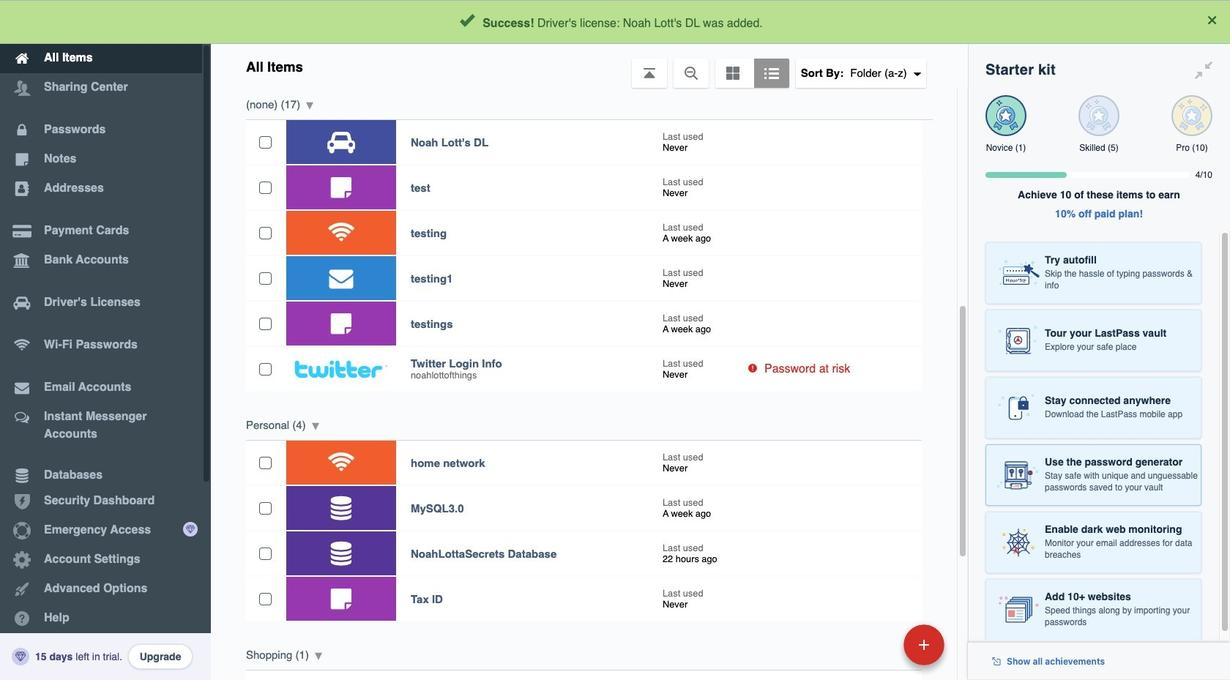 Task type: describe. For each thing, give the bounding box(es) containing it.
new item navigation
[[803, 620, 953, 680]]

Search search field
[[353, 6, 938, 38]]

main navigation navigation
[[0, 0, 211, 680]]

vault options navigation
[[211, 44, 968, 88]]

new item element
[[803, 624, 950, 666]]



Task type: vqa. For each thing, say whether or not it's contained in the screenshot.
Search search box
yes



Task type: locate. For each thing, give the bounding box(es) containing it.
search my vault text field
[[353, 6, 938, 38]]

alert
[[0, 0, 1230, 44]]



